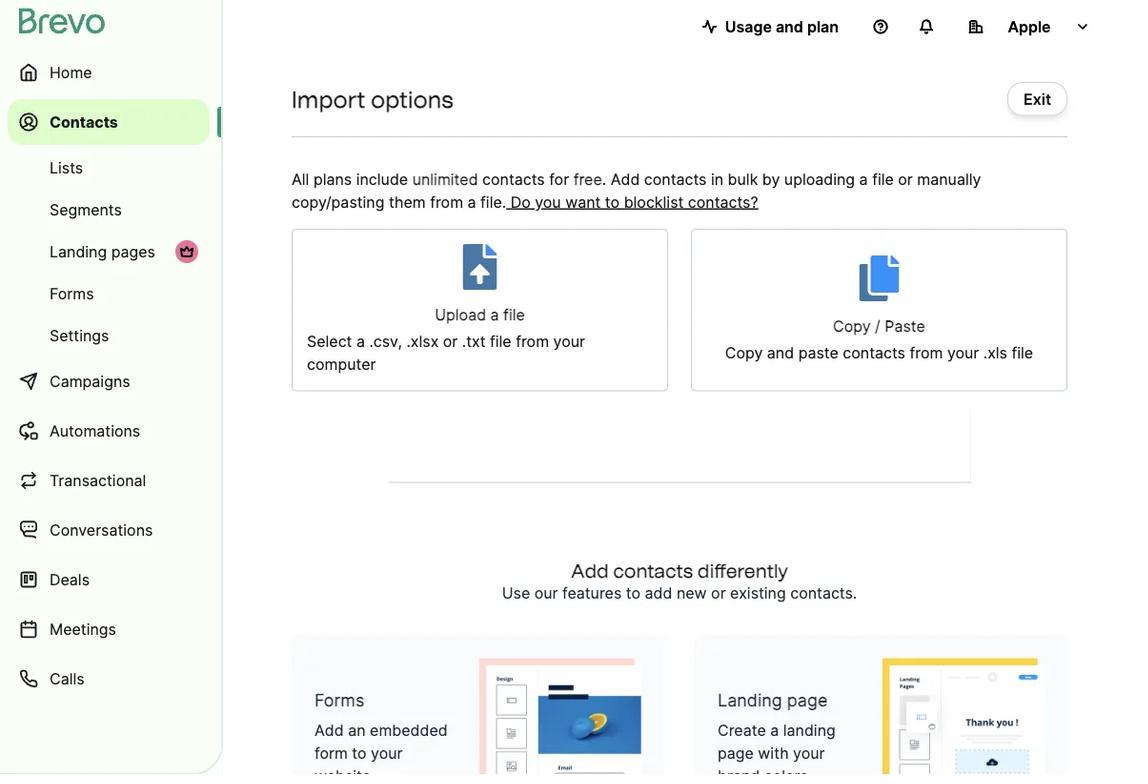 Task type: vqa. For each thing, say whether or not it's contained in the screenshot.
page to the left
yes



Task type: describe. For each thing, give the bounding box(es) containing it.
an
[[348, 721, 366, 740]]

a right uploading
[[860, 170, 868, 188]]

lists link
[[8, 149, 210, 187]]

features
[[563, 584, 622, 603]]

file right .txt
[[490, 332, 512, 351]]

plans
[[314, 170, 352, 188]]

contacts link
[[8, 99, 210, 145]]

embedded
[[370, 721, 448, 740]]

new
[[677, 584, 707, 603]]

to inside "add an embedded form to your website"
[[352, 744, 367, 763]]

all plans include unlimited contacts for free
[[292, 170, 602, 188]]

add
[[645, 584, 673, 603]]

a left ".csv,"
[[357, 332, 365, 351]]

page inside create a landing page with your brand colors
[[718, 744, 754, 763]]

or inside the upload a file select a .csv, .xlsx or .txt file from your computer
[[443, 332, 458, 351]]

apple button
[[954, 8, 1106, 46]]

a inside create a landing page with your brand colors
[[771, 721, 779, 740]]

conversations
[[50, 521, 153, 539]]

apple
[[1008, 17, 1051, 36]]

add contacts differently use our features to add new or existing contacts.
[[502, 559, 857, 603]]

exit
[[1024, 90, 1052, 108]]

pages
[[111, 242, 155, 261]]

file.
[[481, 193, 507, 211]]

landing pages
[[50, 242, 155, 261]]

.csv,
[[369, 332, 402, 351]]

automations
[[50, 421, 140, 440]]

segments link
[[8, 191, 210, 229]]

with
[[758, 744, 789, 763]]

lists
[[50, 158, 83, 177]]

usage and plan
[[725, 17, 839, 36]]

brand
[[718, 767, 760, 775]]

landing pages link
[[8, 233, 210, 271]]

differently
[[698, 559, 789, 582]]

or for add
[[899, 170, 913, 188]]

copy/pasting
[[292, 193, 385, 211]]

your inside "add an embedded form to your website"
[[371, 744, 403, 763]]

contacts inside add contacts differently use our features to add new or existing contacts.
[[613, 559, 693, 582]]

upload a file select a .csv, .xlsx or .txt file from your computer
[[307, 306, 585, 374]]

conversations link
[[8, 507, 210, 553]]

campaigns
[[50, 372, 130, 390]]

contacts
[[50, 113, 118, 131]]

campaigns link
[[8, 359, 210, 404]]

meetings link
[[8, 606, 210, 652]]

bulk
[[728, 170, 758, 188]]

colors
[[764, 767, 808, 775]]

meetings
[[50, 620, 116, 638]]

free
[[574, 170, 602, 188]]

usage and plan button
[[687, 8, 854, 46]]

calls link
[[8, 656, 210, 702]]

your inside create a landing page with your brand colors
[[793, 744, 825, 763]]

transactional
[[50, 471, 146, 490]]

include
[[356, 170, 408, 188]]

contacts.
[[791, 584, 857, 603]]

.xlsx
[[407, 332, 439, 351]]

. add contacts in bulk by uploading a file or manually copy/pasting them from a file.
[[292, 170, 982, 211]]

use
[[502, 584, 530, 603]]

landing for landing pages
[[50, 242, 107, 261]]

options
[[371, 85, 454, 113]]

exit link
[[1008, 82, 1068, 116]]

.
[[602, 170, 607, 188]]

you
[[535, 193, 561, 211]]

create
[[718, 721, 766, 740]]

landing
[[784, 721, 836, 740]]

them
[[389, 193, 426, 211]]

form
[[315, 744, 348, 763]]

settings link
[[8, 317, 210, 355]]

plan
[[808, 17, 839, 36]]

website
[[315, 767, 371, 775]]

calls
[[50, 669, 84, 688]]



Task type: locate. For each thing, give the bounding box(es) containing it.
import
[[292, 85, 366, 113]]

from down paste
[[910, 344, 943, 362]]

landing
[[50, 242, 107, 261], [718, 690, 783, 711]]

to
[[605, 193, 620, 211], [626, 584, 641, 603], [352, 744, 367, 763]]

0 vertical spatial page
[[787, 690, 828, 711]]

contacts up "do" at top left
[[483, 170, 545, 188]]

from inside . add contacts in bulk by uploading a file or manually copy/pasting them from a file.
[[430, 193, 463, 211]]

import options
[[292, 85, 454, 113]]

1 horizontal spatial copy
[[833, 317, 871, 336]]

and
[[776, 17, 804, 36], [767, 344, 794, 362]]

1 vertical spatial and
[[767, 344, 794, 362]]

unlimited
[[413, 170, 478, 188]]

.txt
[[462, 332, 486, 351]]

your inside the upload a file select a .csv, .xlsx or .txt file from your computer
[[554, 332, 585, 351]]

page up brand
[[718, 744, 754, 763]]

file inside . add contacts in bulk by uploading a file or manually copy/pasting them from a file.
[[873, 170, 894, 188]]

contacts up blocklist
[[644, 170, 707, 188]]

add
[[611, 170, 640, 188], [571, 559, 609, 582], [315, 721, 344, 740]]

usage
[[725, 17, 772, 36]]

0 horizontal spatial or
[[443, 332, 458, 351]]

add inside . add contacts in bulk by uploading a file or manually copy/pasting them from a file.
[[611, 170, 640, 188]]

0 vertical spatial landing
[[50, 242, 107, 261]]

automations link
[[8, 408, 210, 454]]

1 horizontal spatial landing
[[718, 690, 783, 711]]

create a landing page with your brand colors
[[718, 721, 836, 775]]

landing for landing page
[[718, 690, 783, 711]]

copy
[[833, 317, 871, 336], [725, 344, 763, 362]]

0 vertical spatial to
[[605, 193, 620, 211]]

select
[[307, 332, 352, 351]]

add up features
[[571, 559, 609, 582]]

1 vertical spatial page
[[718, 744, 754, 763]]

2 horizontal spatial from
[[910, 344, 943, 362]]

/
[[875, 317, 881, 336]]

1 horizontal spatial page
[[787, 690, 828, 711]]

copy left paste
[[725, 344, 763, 362]]

1 horizontal spatial add
[[571, 559, 609, 582]]

contacts inside . add contacts in bulk by uploading a file or manually copy/pasting them from a file.
[[644, 170, 707, 188]]

file right uploading
[[873, 170, 894, 188]]

and inside copy / paste copy and paste contacts from your .xls file
[[767, 344, 794, 362]]

add inside "add an embedded form to your website"
[[315, 721, 344, 740]]

2 horizontal spatial to
[[626, 584, 641, 603]]

and inside button
[[776, 17, 804, 36]]

from inside copy / paste copy and paste contacts from your .xls file
[[910, 344, 943, 362]]

home link
[[8, 50, 210, 95]]

.xls
[[984, 344, 1008, 362]]

contacts inside copy / paste copy and paste contacts from your .xls file
[[843, 344, 906, 362]]

a left the file.
[[468, 193, 476, 211]]

and left "plan"
[[776, 17, 804, 36]]

add right .
[[611, 170, 640, 188]]

deals
[[50, 570, 90, 589]]

landing page
[[718, 690, 828, 711]]

0 horizontal spatial copy
[[725, 344, 763, 362]]

1 vertical spatial forms
[[315, 690, 365, 711]]

or
[[899, 170, 913, 188], [443, 332, 458, 351], [711, 584, 726, 603]]

a
[[860, 170, 868, 188], [468, 193, 476, 211], [491, 306, 499, 324], [357, 332, 365, 351], [771, 721, 779, 740]]

add for differently
[[571, 559, 609, 582]]

1 vertical spatial add
[[571, 559, 609, 582]]

our
[[535, 584, 558, 603]]

copy left /
[[833, 317, 871, 336]]

a up with
[[771, 721, 779, 740]]

2 vertical spatial or
[[711, 584, 726, 603]]

2 vertical spatial to
[[352, 744, 367, 763]]

0 horizontal spatial landing
[[50, 242, 107, 261]]

your inside copy / paste copy and paste contacts from your .xls file
[[948, 344, 980, 362]]

landing up create
[[718, 690, 783, 711]]

to left add at the bottom
[[626, 584, 641, 603]]

0 horizontal spatial page
[[718, 744, 754, 763]]

contacts?
[[688, 193, 759, 211]]

contacts
[[483, 170, 545, 188], [644, 170, 707, 188], [843, 344, 906, 362], [613, 559, 693, 582]]

forms up an
[[315, 690, 365, 711]]

do you want to blocklist contacts?
[[511, 193, 759, 211]]

manually
[[918, 170, 982, 188]]

to inside add contacts differently use our features to add new or existing contacts.
[[626, 584, 641, 603]]

or left .txt
[[443, 332, 458, 351]]

contacts down /
[[843, 344, 906, 362]]

in
[[711, 170, 724, 188]]

for
[[549, 170, 569, 188]]

deals link
[[8, 557, 210, 603]]

from down all plans include unlimited contacts for free
[[430, 193, 463, 211]]

by
[[763, 170, 780, 188]]

from inside the upload a file select a .csv, .xlsx or .txt file from your computer
[[516, 332, 549, 351]]

paste
[[885, 317, 926, 336]]

want
[[566, 193, 601, 211]]

1 vertical spatial copy
[[725, 344, 763, 362]]

or left "manually"
[[899, 170, 913, 188]]

your
[[554, 332, 585, 351], [948, 344, 980, 362], [371, 744, 403, 763], [793, 744, 825, 763]]

forms inside forms link
[[50, 284, 94, 303]]

file inside copy / paste copy and paste contacts from your .xls file
[[1012, 344, 1034, 362]]

a right upload
[[491, 306, 499, 324]]

0 vertical spatial and
[[776, 17, 804, 36]]

forms up settings
[[50, 284, 94, 303]]

uploading
[[785, 170, 855, 188]]

1 vertical spatial landing
[[718, 690, 783, 711]]

0 vertical spatial copy
[[833, 317, 871, 336]]

add inside add contacts differently use our features to add new or existing contacts.
[[571, 559, 609, 582]]

or right new on the right bottom of page
[[711, 584, 726, 603]]

landing down segments
[[50, 242, 107, 261]]

or inside . add contacts in bulk by uploading a file or manually copy/pasting them from a file.
[[899, 170, 913, 188]]

1 horizontal spatial or
[[711, 584, 726, 603]]

add an embedded form to your website
[[315, 721, 448, 775]]

home
[[50, 63, 92, 82]]

1 vertical spatial to
[[626, 584, 641, 603]]

0 horizontal spatial add
[[315, 721, 344, 740]]

from right .txt
[[516, 332, 549, 351]]

1 vertical spatial or
[[443, 332, 458, 351]]

or for contacts
[[711, 584, 726, 603]]

contacts up add at the bottom
[[613, 559, 693, 582]]

segments
[[50, 200, 122, 219]]

add for embedded
[[315, 721, 344, 740]]

transactional link
[[8, 458, 210, 503]]

blocklist
[[624, 193, 684, 211]]

2 vertical spatial add
[[315, 721, 344, 740]]

file right upload
[[504, 306, 525, 324]]

2 horizontal spatial or
[[899, 170, 913, 188]]

from
[[430, 193, 463, 211], [516, 332, 549, 351], [910, 344, 943, 362]]

existing
[[731, 584, 786, 603]]

0 horizontal spatial forms
[[50, 284, 94, 303]]

paste
[[799, 344, 839, 362]]

to down an
[[352, 744, 367, 763]]

1 horizontal spatial from
[[516, 332, 549, 351]]

copy / paste copy and paste contacts from your .xls file
[[725, 317, 1034, 362]]

settings
[[50, 326, 109, 345]]

file
[[873, 170, 894, 188], [504, 306, 525, 324], [490, 332, 512, 351], [1012, 344, 1034, 362]]

page up the landing
[[787, 690, 828, 711]]

upload
[[435, 306, 486, 324]]

left___rvooi image
[[179, 244, 195, 259]]

add up form
[[315, 721, 344, 740]]

2 horizontal spatial add
[[611, 170, 640, 188]]

forms link
[[8, 275, 210, 313]]

computer
[[307, 355, 376, 374]]

0 vertical spatial or
[[899, 170, 913, 188]]

1 horizontal spatial to
[[605, 193, 620, 211]]

0 vertical spatial forms
[[50, 284, 94, 303]]

0 horizontal spatial from
[[430, 193, 463, 211]]

page
[[787, 690, 828, 711], [718, 744, 754, 763]]

and left paste
[[767, 344, 794, 362]]

do
[[511, 193, 531, 211]]

to down .
[[605, 193, 620, 211]]

0 horizontal spatial to
[[352, 744, 367, 763]]

all
[[292, 170, 309, 188]]

file right .xls
[[1012, 344, 1034, 362]]

or inside add contacts differently use our features to add new or existing contacts.
[[711, 584, 726, 603]]

1 horizontal spatial forms
[[315, 690, 365, 711]]

0 vertical spatial add
[[611, 170, 640, 188]]



